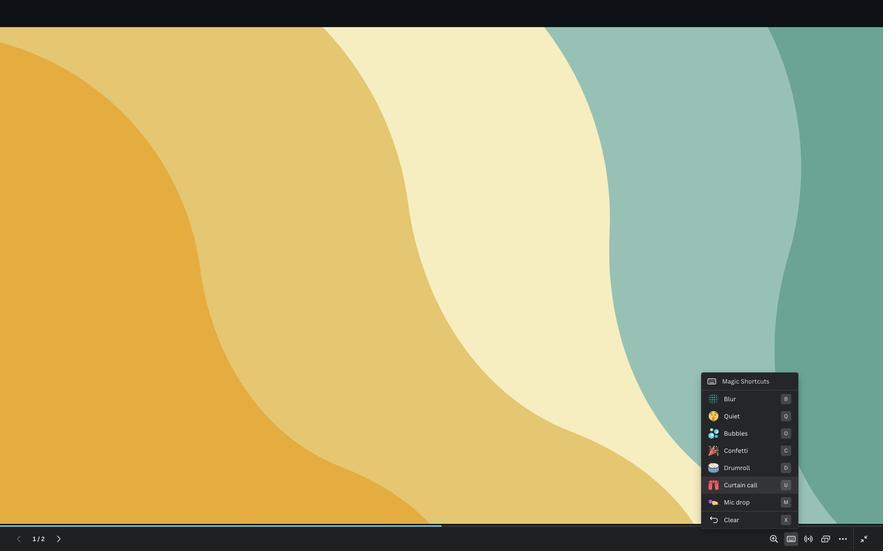 Task type: vqa. For each thing, say whether or not it's contained in the screenshot.


Task type: describe. For each thing, give the bounding box(es) containing it.
b
[[784, 396, 788, 403]]

curtain call
[[724, 482, 757, 490]]

clear
[[724, 517, 739, 525]]

sketch to life
[[115, 138, 139, 154]]

magic
[[722, 378, 739, 386]]

x
[[784, 517, 788, 524]]

brand button
[[0, 118, 31, 149]]

show pages image
[[514, 529, 555, 536]]

quiet
[[724, 413, 740, 421]]

social bellow
[[157, 352, 174, 367]]

sketch
[[115, 138, 132, 146]]

life
[[123, 146, 132, 154]]

pixel enhancer
[[40, 406, 64, 421]]

multilingual
[[151, 299, 181, 306]]

image inside image dreamer
[[44, 299, 59, 306]]

shortcuts
[[741, 378, 769, 386]]

brand
[[9, 135, 22, 141]]

Page title text field
[[234, 379, 276, 387]]

colorize
[[79, 352, 100, 360]]

-
[[231, 379, 233, 387]]

voice
[[86, 138, 100, 146]]

product
[[117, 406, 137, 413]]

text for text
[[11, 104, 20, 110]]

q
[[784, 413, 788, 420]]

magic shortcuts
[[722, 378, 769, 386]]

side panel tab list
[[0, 25, 31, 273]]

to
[[133, 138, 139, 146]]

transcribe audio
[[114, 513, 140, 528]]

page
[[210, 379, 224, 387]]

social
[[158, 352, 173, 360]]

eraser
[[160, 520, 175, 528]]

backgroun d eraser
[[152, 513, 178, 528]]

dream
[[81, 406, 98, 413]]

logo
[[83, 513, 96, 520]]

soundraw
[[39, 93, 64, 100]]

logo maker
[[82, 513, 97, 528]]

hide image
[[186, 268, 191, 309]]

ai for ai voice
[[80, 138, 85, 146]]

ai for ai image gen
[[117, 352, 122, 360]]

1 horizontal spatial 2
[[226, 379, 229, 387]]

discover button
[[38, 49, 107, 72]]

ai image gen
[[117, 352, 138, 367]]

face
[[84, 414, 95, 421]]

secretink
[[78, 299, 101, 306]]

audio
[[120, 520, 135, 528]]



Task type: locate. For each thing, give the bounding box(es) containing it.
sonicsocial
[[151, 406, 180, 413]]

drumroll
[[724, 464, 750, 473]]

text up brand button
[[11, 104, 20, 110]]

1
[[33, 536, 36, 544]]

c
[[784, 448, 788, 455]]

o
[[784, 430, 788, 438]]

image up gen
[[123, 352, 138, 360]]

curtain
[[724, 482, 746, 490]]

gen
[[122, 360, 132, 367]]

text
[[11, 104, 20, 110], [119, 299, 129, 306]]

illustroke
[[40, 138, 63, 146]]

image inside ai image gen
[[123, 352, 138, 360]]

discover
[[59, 60, 85, 68]]

image up dreamer
[[44, 299, 59, 306]]

1 vertical spatial text
[[119, 299, 129, 306]]

text for text to speech
[[119, 299, 129, 306]]

0 horizontal spatial text
[[11, 104, 20, 110]]

product studio
[[117, 406, 137, 421]]

main menu bar
[[0, 0, 883, 25]]

maker
[[82, 520, 97, 528]]

0 vertical spatial image
[[44, 299, 59, 306]]

text up "speech"
[[119, 299, 129, 306]]

1 / 2
[[33, 536, 45, 544]]

1 horizontal spatial image
[[123, 352, 138, 360]]

pixel
[[46, 406, 58, 413]]

blur
[[724, 395, 736, 404]]

2 vertical spatial ai
[[117, 352, 122, 360]]

page 2 -
[[210, 379, 234, 387]]

dream face
[[81, 406, 98, 421]]

d
[[784, 465, 788, 472]]

ai down deepreel at the top left
[[154, 146, 159, 154]]

1 / 2 button
[[29, 533, 48, 547]]

2
[[226, 379, 229, 387], [41, 536, 45, 544]]

0 horizontal spatial 2
[[41, 536, 45, 544]]

0 vertical spatial 2
[[226, 379, 229, 387]]

bellow
[[157, 360, 174, 367]]

/
[[37, 536, 40, 544]]

Design title text field
[[531, 3, 715, 21]]

mic drop
[[724, 499, 750, 507]]

ai right "colorize"
[[117, 352, 122, 360]]

transcribe
[[114, 513, 140, 520]]

2 right /
[[41, 536, 45, 544]]

1 vertical spatial 2
[[41, 536, 45, 544]]

menu
[[702, 391, 798, 530]]

1 vertical spatial image
[[123, 352, 138, 360]]

confetti
[[724, 447, 748, 455]]

dreamer
[[41, 307, 63, 314]]

image
[[44, 299, 59, 306], [123, 352, 138, 360]]

elements
[[6, 73, 25, 79]]

2 horizontal spatial ai
[[154, 146, 159, 154]]

backgroun
[[152, 513, 178, 520]]

design
[[8, 42, 23, 48]]

menu containing blur
[[702, 391, 798, 530]]

ai left voice at the left top
[[80, 138, 85, 146]]

drop
[[736, 499, 750, 507]]

ai inside the 'deepreel ai videos'
[[154, 146, 159, 154]]

1 horizontal spatial ai
[[117, 352, 122, 360]]

text to speech
[[118, 299, 137, 314]]

dall·e
[[81, 93, 98, 100]]

ai
[[80, 138, 85, 146], [154, 146, 159, 154], [117, 352, 122, 360]]

deepreel ai videos
[[153, 138, 177, 154]]

u
[[784, 482, 788, 489]]

0 vertical spatial text
[[11, 104, 20, 110]]

design button
[[0, 25, 31, 56]]

to
[[130, 299, 136, 306]]

studio
[[119, 414, 136, 421]]

d
[[155, 520, 158, 528]]

1 horizontal spatial text
[[119, 299, 129, 306]]

puppetry
[[40, 352, 63, 360]]

0 horizontal spatial ai
[[80, 138, 85, 146]]

bubbles
[[724, 430, 748, 438]]

mic
[[724, 499, 734, 507]]

m
[[784, 499, 788, 507]]

2 inside button
[[41, 536, 45, 544]]

text inside text to speech
[[119, 299, 129, 306]]

text button
[[0, 87, 31, 118]]

ai inside ai image gen
[[117, 352, 122, 360]]

image dreamer
[[41, 299, 63, 314]]

videos
[[160, 146, 177, 154]]

elements button
[[0, 56, 31, 87]]

0 horizontal spatial image
[[44, 299, 59, 306]]

call
[[747, 482, 757, 490]]

ai voice
[[80, 138, 100, 146]]

1 vertical spatial ai
[[154, 146, 159, 154]]

profilephoto
[[151, 192, 183, 199]]

0 vertical spatial ai
[[80, 138, 85, 146]]

text inside button
[[11, 104, 20, 110]]

speech
[[118, 307, 137, 314]]

deepreel
[[153, 138, 177, 146]]

2 left -
[[226, 379, 229, 387]]

enhancer
[[40, 414, 64, 421]]



